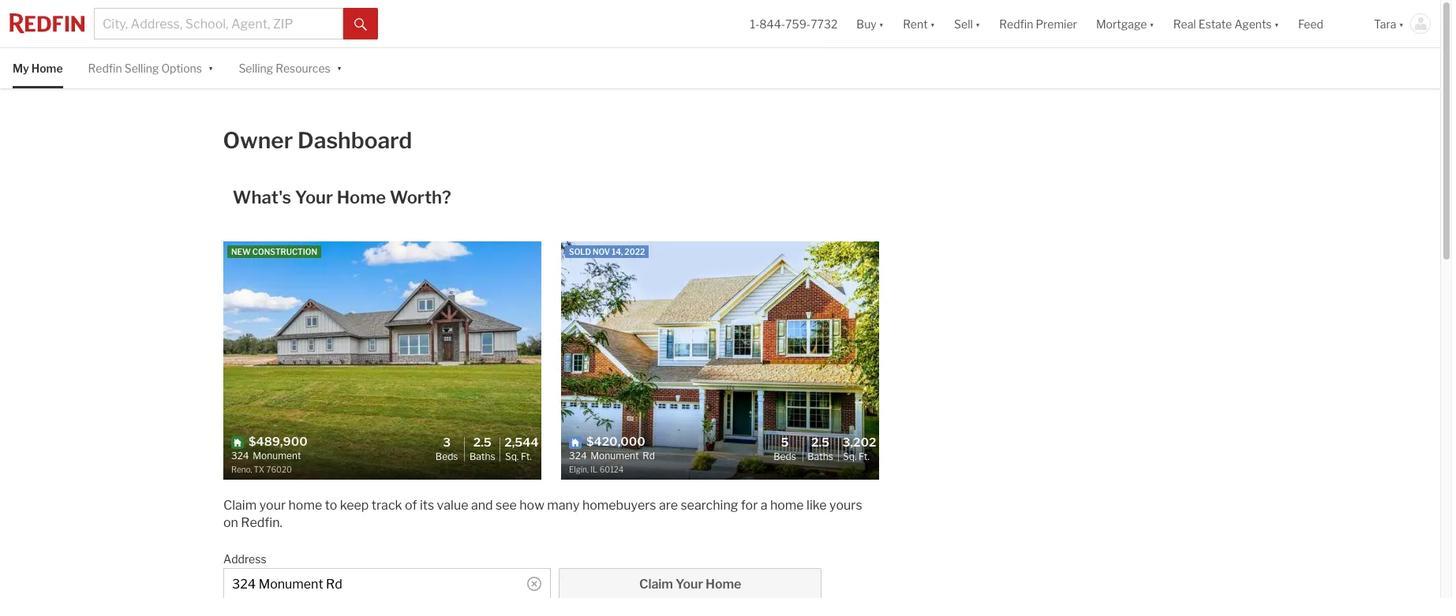 Task type: describe. For each thing, give the bounding box(es) containing it.
14,
[[612, 247, 623, 257]]

▾ inside rent ▾ dropdown button
[[931, 17, 936, 30]]

mortgage ▾ button
[[1097, 0, 1155, 47]]

324 for $420,000
[[569, 450, 587, 462]]

324 monument rd elgin , il 60124
[[569, 450, 655, 474]]

, inside the 324 monument rd elgin , il 60124
[[587, 465, 589, 474]]

il
[[591, 465, 598, 474]]

rent ▾ button
[[903, 0, 936, 47]]

selling resources ▾
[[239, 60, 342, 75]]

claim your home to keep track of its value and see how many homebuyers are searching for a home like yours on redfin.
[[223, 499, 863, 531]]

my home link
[[13, 48, 63, 89]]

3,202
[[843, 436, 877, 450]]

324 monument reno , tx 76020
[[231, 450, 301, 474]]

your for claim
[[676, 578, 703, 593]]

2022
[[625, 247, 645, 257]]

2 home from the left
[[771, 499, 804, 514]]

construction
[[253, 247, 318, 257]]

rent ▾ button
[[894, 0, 945, 47]]

ft. for 3,202
[[859, 451, 870, 463]]

many
[[547, 499, 580, 514]]

selling inside redfin selling options ▾
[[124, 62, 159, 75]]

60124
[[600, 465, 624, 474]]

new
[[231, 247, 251, 257]]

real estate agents ▾
[[1174, 17, 1280, 30]]

owner dashboard
[[223, 127, 412, 154]]

1-844-759-7732 link
[[750, 17, 838, 30]]

home for claim your home
[[706, 578, 742, 593]]

tara ▾
[[1375, 17, 1405, 30]]

monument for $420,000
[[591, 450, 639, 462]]

3,202 sq. ft.
[[843, 436, 877, 463]]

your for what's
[[295, 187, 333, 208]]

ft. for 2,544
[[521, 451, 532, 463]]

City, Address, School, Agent, ZIP search field
[[94, 8, 343, 39]]

what's
[[233, 187, 291, 208]]

▾ inside mortgage ▾ dropdown button
[[1150, 17, 1155, 30]]

beds for 3
[[436, 451, 458, 463]]

buy ▾ button
[[848, 0, 894, 47]]

worth?
[[390, 187, 451, 208]]

redfin for redfin selling options ▾
[[88, 62, 122, 75]]

sold nov 14, 2022
[[569, 247, 645, 257]]

premier
[[1036, 17, 1078, 30]]

options
[[161, 62, 202, 75]]

resources
[[276, 62, 331, 75]]

sold
[[569, 247, 591, 257]]

searching
[[681, 499, 739, 514]]

real estate agents ▾ button
[[1165, 0, 1289, 47]]

dashboard
[[298, 127, 412, 154]]

see
[[496, 499, 517, 514]]

claim for claim your home
[[640, 578, 673, 593]]

redfin selling options ▾
[[88, 60, 214, 75]]

7732
[[811, 17, 838, 30]]

mortgage
[[1097, 17, 1148, 30]]

baths for 3,202
[[808, 451, 834, 463]]

redfin.
[[241, 516, 283, 531]]

$420,000
[[587, 435, 646, 449]]

of
[[405, 499, 417, 514]]

▾ right the "tara"
[[1400, 17, 1405, 30]]

to
[[325, 499, 337, 514]]

redfin premier
[[1000, 17, 1078, 30]]

track
[[372, 499, 402, 514]]

agents
[[1235, 17, 1272, 30]]

redfin selling options link
[[88, 48, 202, 89]]

76020
[[267, 465, 292, 474]]

selling inside selling resources ▾
[[239, 62, 273, 75]]

buy ▾
[[857, 17, 884, 30]]

elgin
[[569, 465, 587, 474]]

$489,900
[[249, 435, 308, 449]]

1-844-759-7732
[[750, 17, 838, 30]]

▾ inside redfin selling options ▾
[[208, 60, 214, 74]]

beds for 5
[[774, 451, 797, 463]]

buy ▾ button
[[857, 0, 884, 47]]

324 for $489,900
[[231, 450, 249, 462]]

claim your home button
[[559, 569, 822, 599]]

▾ inside buy ▾ dropdown button
[[879, 17, 884, 30]]

rent ▾
[[903, 17, 936, 30]]

3 beds
[[436, 436, 458, 463]]

844-
[[760, 17, 786, 30]]

feed button
[[1289, 0, 1365, 47]]

for
[[741, 499, 758, 514]]

tx
[[254, 465, 264, 474]]



Task type: locate. For each thing, give the bounding box(es) containing it.
1 horizontal spatial 324
[[569, 450, 587, 462]]

real estate agents ▾ link
[[1174, 0, 1280, 47]]

beds
[[436, 451, 458, 463], [774, 451, 797, 463]]

1 baths from the left
[[470, 451, 496, 463]]

search input image
[[528, 578, 542, 592]]

▾ inside real estate agents ▾ link
[[1275, 17, 1280, 30]]

324 up 'elgin'
[[569, 450, 587, 462]]

your
[[295, 187, 333, 208], [676, 578, 703, 593]]

home for what's your home worth?
[[337, 187, 386, 208]]

0 horizontal spatial ,
[[251, 465, 252, 474]]

redfin left premier
[[1000, 17, 1034, 30]]

, left tx
[[251, 465, 252, 474]]

2.5 for 2,544
[[474, 436, 492, 450]]

2 2.5 from the left
[[812, 436, 830, 450]]

estate
[[1199, 17, 1233, 30]]

5 beds
[[774, 436, 797, 463]]

home right a
[[771, 499, 804, 514]]

home inside button
[[706, 578, 742, 593]]

sell
[[955, 17, 973, 30]]

baths
[[470, 451, 496, 463], [808, 451, 834, 463]]

1 horizontal spatial ft.
[[859, 451, 870, 463]]

0 horizontal spatial claim
[[223, 499, 257, 514]]

1 monument from the left
[[253, 450, 301, 462]]

0 horizontal spatial baths
[[470, 451, 496, 463]]

2 324 from the left
[[569, 450, 587, 462]]

redfin inside redfin selling options ▾
[[88, 62, 122, 75]]

keep
[[340, 499, 369, 514]]

nov
[[593, 247, 610, 257]]

baths for 2,544
[[470, 451, 496, 463]]

sq. down 3,202
[[843, 451, 857, 463]]

1 horizontal spatial your
[[676, 578, 703, 593]]

yours
[[830, 499, 863, 514]]

redfin inside button
[[1000, 17, 1034, 30]]

▾ right buy
[[879, 17, 884, 30]]

baths right 5 beds
[[808, 451, 834, 463]]

sq. for 3,202
[[843, 451, 857, 463]]

sell ▾ button
[[955, 0, 981, 47]]

▾ right rent
[[931, 17, 936, 30]]

claim inside the claim your home to keep track of its value and see how many homebuyers are searching for a home like yours on redfin.
[[223, 499, 257, 514]]

1 2.5 from the left
[[474, 436, 492, 450]]

what's your home worth?
[[233, 187, 451, 208]]

1 horizontal spatial home
[[337, 187, 386, 208]]

claim for claim your home to keep track of its value and see how many homebuyers are searching for a home like yours on redfin.
[[223, 499, 257, 514]]

clear input button
[[528, 578, 542, 592]]

2.5 baths for 3,202
[[808, 436, 834, 463]]

selling
[[124, 62, 159, 75], [239, 62, 273, 75]]

tara
[[1375, 17, 1397, 30]]

2 , from the left
[[587, 465, 589, 474]]

ft. inside 2,544 sq. ft.
[[521, 451, 532, 463]]

1 , from the left
[[251, 465, 252, 474]]

,
[[251, 465, 252, 474], [587, 465, 589, 474]]

1 horizontal spatial ,
[[587, 465, 589, 474]]

monument inside the 324 monument rd elgin , il 60124
[[591, 450, 639, 462]]

ft.
[[521, 451, 532, 463], [859, 451, 870, 463]]

1 horizontal spatial beds
[[774, 451, 797, 463]]

submit search image
[[355, 18, 367, 31]]

324
[[231, 450, 249, 462], [569, 450, 587, 462]]

beds down the 5
[[774, 451, 797, 463]]

rent
[[903, 17, 928, 30]]

324 inside 324 monument reno , tx 76020
[[231, 450, 249, 462]]

759-
[[786, 17, 811, 30]]

0 horizontal spatial ft.
[[521, 451, 532, 463]]

redfin for redfin premier
[[1000, 17, 1034, 30]]

▾ right options
[[208, 60, 214, 74]]

0 horizontal spatial 2.5 baths
[[470, 436, 496, 463]]

selling left the resources
[[239, 62, 273, 75]]

ft. inside 3,202 sq. ft.
[[859, 451, 870, 463]]

2 2.5 baths from the left
[[808, 436, 834, 463]]

beds down 3
[[436, 451, 458, 463]]

▾ right sell
[[976, 17, 981, 30]]

monument
[[253, 450, 301, 462], [591, 450, 639, 462]]

324 inside the 324 monument rd elgin , il 60124
[[569, 450, 587, 462]]

0 horizontal spatial selling
[[124, 62, 159, 75]]

2 ft. from the left
[[859, 451, 870, 463]]

0 horizontal spatial sq.
[[505, 451, 519, 463]]

2.5
[[474, 436, 492, 450], [812, 436, 830, 450]]

1 ft. from the left
[[521, 451, 532, 463]]

0 horizontal spatial your
[[295, 187, 333, 208]]

▾ inside sell ▾ dropdown button
[[976, 17, 981, 30]]

real
[[1174, 17, 1197, 30]]

mortgage ▾ button
[[1087, 0, 1165, 47]]

2.5 right the 5
[[812, 436, 830, 450]]

reno
[[231, 465, 251, 474]]

1 horizontal spatial 2.5
[[812, 436, 830, 450]]

▾ right agents
[[1275, 17, 1280, 30]]

2 baths from the left
[[808, 451, 834, 463]]

2 selling from the left
[[239, 62, 273, 75]]

on
[[223, 516, 238, 531]]

0 horizontal spatial beds
[[436, 451, 458, 463]]

redfin right my home
[[88, 62, 122, 75]]

2 vertical spatial home
[[706, 578, 742, 593]]

owner
[[223, 127, 293, 154]]

sq.
[[505, 451, 519, 463], [843, 451, 857, 463]]

sell ▾
[[955, 17, 981, 30]]

0 horizontal spatial monument
[[253, 450, 301, 462]]

1 vertical spatial redfin
[[88, 62, 122, 75]]

ft. down 2,544
[[521, 451, 532, 463]]

0 horizontal spatial home
[[31, 62, 63, 75]]

your
[[259, 499, 286, 514]]

home
[[289, 499, 322, 514], [771, 499, 804, 514]]

home left to
[[289, 499, 322, 514]]

1 horizontal spatial home
[[771, 499, 804, 514]]

claim your home
[[640, 578, 742, 593]]

2 monument from the left
[[591, 450, 639, 462]]

monument for $489,900
[[253, 450, 301, 462]]

selling left options
[[124, 62, 159, 75]]

monument inside 324 monument reno , tx 76020
[[253, 450, 301, 462]]

1 sq. from the left
[[505, 451, 519, 463]]

selling resources link
[[239, 48, 331, 89]]

, left il at the left bottom
[[587, 465, 589, 474]]

0 vertical spatial home
[[31, 62, 63, 75]]

5
[[781, 436, 789, 450]]

1 vertical spatial home
[[337, 187, 386, 208]]

2,544 sq. ft.
[[505, 436, 539, 463]]

ft. down 3,202
[[859, 451, 870, 463]]

1 horizontal spatial baths
[[808, 451, 834, 463]]

redfin
[[1000, 17, 1034, 30], [88, 62, 122, 75]]

sell ▾ button
[[945, 0, 990, 47]]

address
[[223, 553, 267, 566]]

0 vertical spatial redfin
[[1000, 17, 1034, 30]]

1 horizontal spatial sq.
[[843, 451, 857, 463]]

2 beds from the left
[[774, 451, 797, 463]]

0 horizontal spatial 2.5
[[474, 436, 492, 450]]

sq. down 2,544
[[505, 451, 519, 463]]

my home
[[13, 62, 63, 75]]

, inside 324 monument reno , tx 76020
[[251, 465, 252, 474]]

and
[[471, 499, 493, 514]]

claim inside button
[[640, 578, 673, 593]]

1 beds from the left
[[436, 451, 458, 463]]

2.5 right 3
[[474, 436, 492, 450]]

claim
[[223, 499, 257, 514], [640, 578, 673, 593]]

▾ inside selling resources ▾
[[337, 60, 342, 74]]

0 horizontal spatial 324
[[231, 450, 249, 462]]

monument down $489,900
[[253, 450, 301, 462]]

▾ right "mortgage"
[[1150, 17, 1155, 30]]

are
[[659, 499, 678, 514]]

how
[[520, 499, 545, 514]]

homebuyers
[[583, 499, 657, 514]]

1 home from the left
[[289, 499, 322, 514]]

0 vertical spatial your
[[295, 187, 333, 208]]

rd
[[643, 450, 655, 462]]

new construction
[[231, 247, 318, 257]]

a
[[761, 499, 768, 514]]

▾
[[879, 17, 884, 30], [931, 17, 936, 30], [976, 17, 981, 30], [1150, 17, 1155, 30], [1275, 17, 1280, 30], [1400, 17, 1405, 30], [208, 60, 214, 74], [337, 60, 342, 74]]

324 up the reno
[[231, 450, 249, 462]]

1 324 from the left
[[231, 450, 249, 462]]

2.5 baths for 2,544
[[470, 436, 496, 463]]

1-
[[750, 17, 760, 30]]

0 horizontal spatial redfin
[[88, 62, 122, 75]]

value
[[437, 499, 469, 514]]

sq. for 2,544
[[505, 451, 519, 463]]

sq. inside 2,544 sq. ft.
[[505, 451, 519, 463]]

1 2.5 baths from the left
[[470, 436, 496, 463]]

2 sq. from the left
[[843, 451, 857, 463]]

redfin premier button
[[990, 0, 1087, 47]]

1 horizontal spatial 2.5 baths
[[808, 436, 834, 463]]

0 horizontal spatial home
[[289, 499, 322, 514]]

like
[[807, 499, 827, 514]]

feed
[[1299, 17, 1324, 30]]

0 vertical spatial claim
[[223, 499, 257, 514]]

2.5 baths right 5 beds
[[808, 436, 834, 463]]

1 horizontal spatial monument
[[591, 450, 639, 462]]

home
[[31, 62, 63, 75], [337, 187, 386, 208], [706, 578, 742, 593]]

baths right 3 beds
[[470, 451, 496, 463]]

1 vertical spatial your
[[676, 578, 703, 593]]

1 horizontal spatial claim
[[640, 578, 673, 593]]

sq. inside 3,202 sq. ft.
[[843, 451, 857, 463]]

▾ right the resources
[[337, 60, 342, 74]]

2 horizontal spatial home
[[706, 578, 742, 593]]

monument down $420,000
[[591, 450, 639, 462]]

2,544
[[505, 436, 539, 450]]

3
[[443, 436, 451, 450]]

None search field
[[223, 569, 551, 599]]

2.5 for 3,202
[[812, 436, 830, 450]]

1 vertical spatial claim
[[640, 578, 673, 593]]

my
[[13, 62, 29, 75]]

1 horizontal spatial selling
[[239, 62, 273, 75]]

1 selling from the left
[[124, 62, 159, 75]]

buy
[[857, 17, 877, 30]]

mortgage ▾
[[1097, 17, 1155, 30]]

1 horizontal spatial redfin
[[1000, 17, 1034, 30]]

your inside button
[[676, 578, 703, 593]]

2.5 baths right 3 beds
[[470, 436, 496, 463]]

its
[[420, 499, 434, 514]]



Task type: vqa. For each thing, say whether or not it's contained in the screenshot.
What's Your Home Worth?
yes



